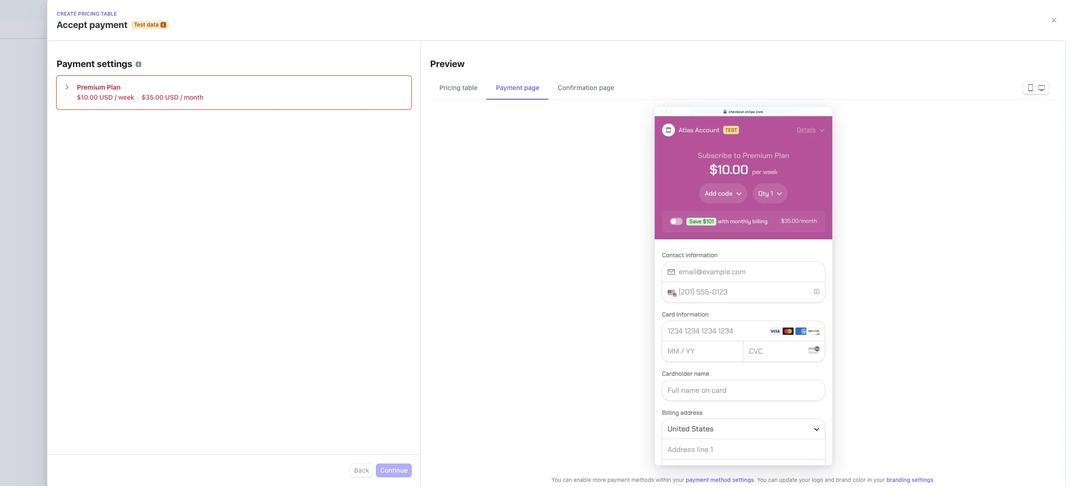 Task type: vqa. For each thing, say whether or not it's contained in the screenshot.
Atlas within Recent navigation links ELEMENT
no



Task type: locate. For each thing, give the bounding box(es) containing it.
page left confirmation
[[524, 84, 540, 92]]

in
[[868, 477, 872, 484]]

0 horizontal spatial /
[[115, 93, 117, 101]]

1 horizontal spatial page
[[599, 84, 614, 92]]

more
[[593, 477, 606, 484]]

0 horizontal spatial table
[[101, 11, 117, 17]]

. right branding
[[934, 477, 935, 484]]

pricing table
[[440, 84, 478, 92]]

1 horizontal spatial payment
[[496, 84, 523, 92]]

$10.00 usd / week
[[77, 93, 134, 101]]

payment settings
[[57, 58, 132, 69]]

/ for month
[[180, 93, 182, 101]]

settings right branding
[[912, 477, 934, 484]]

preview
[[430, 58, 465, 69]]

premium plan
[[77, 83, 121, 91]]

your right in
[[874, 477, 885, 484]]

your left logo
[[799, 477, 811, 484]]

usd right $35.00
[[165, 93, 179, 101]]

2 horizontal spatial your
[[874, 477, 885, 484]]

1 usd from the left
[[99, 93, 113, 101]]

tab list
[[430, 76, 1057, 100]]

color
[[853, 477, 866, 484]]

confirmation
[[558, 84, 598, 92]]

0 horizontal spatial can
[[563, 477, 572, 484]]

test
[[520, 39, 532, 45]]

1 vertical spatial payment
[[496, 84, 523, 92]]

accept payment
[[57, 19, 128, 30]]

settings right method
[[733, 477, 754, 484]]

payment
[[89, 19, 128, 30], [608, 477, 630, 484], [686, 477, 709, 484]]

page
[[524, 84, 540, 92], [599, 84, 614, 92]]

plan
[[107, 83, 121, 91]]

2 can from the left
[[769, 477, 778, 484]]

brand
[[836, 477, 851, 484]]

your right within
[[673, 477, 685, 484]]

0 horizontal spatial you
[[552, 477, 561, 484]]

2 page from the left
[[599, 84, 614, 92]]

/
[[115, 93, 117, 101], [180, 93, 182, 101]]

can left enable at the bottom right of page
[[563, 477, 572, 484]]

page inside 'confirmation page' button
[[599, 84, 614, 92]]

usd for $35.00
[[165, 93, 179, 101]]

1 horizontal spatial can
[[769, 477, 778, 484]]

your
[[673, 477, 685, 484], [799, 477, 811, 484], [874, 477, 885, 484]]

page inside payment page button
[[524, 84, 540, 92]]

1 horizontal spatial /
[[180, 93, 182, 101]]

1 your from the left
[[673, 477, 685, 484]]

logo
[[812, 477, 824, 484]]

1 horizontal spatial table
[[462, 84, 478, 92]]

0 horizontal spatial payment
[[57, 58, 95, 69]]

create
[[57, 11, 77, 17]]

$10.00
[[77, 93, 98, 101]]

1 horizontal spatial you
[[757, 477, 767, 484]]

back button
[[351, 465, 373, 478]]

previous button
[[829, 356, 861, 367]]

you left update
[[757, 477, 767, 484]]

1 page from the left
[[524, 84, 540, 92]]

table
[[101, 11, 117, 17], [462, 84, 478, 92]]

you left enable at the bottom right of page
[[552, 477, 561, 484]]

payment down pricing
[[89, 19, 128, 30]]

test data
[[134, 21, 159, 28]]

payment
[[57, 58, 95, 69], [496, 84, 523, 92]]

1 horizontal spatial your
[[799, 477, 811, 484]]

/ left month
[[180, 93, 182, 101]]

1 vertical spatial table
[[462, 84, 478, 92]]

accept
[[57, 19, 87, 30]]

payment left method
[[686, 477, 709, 484]]

settings
[[97, 58, 132, 69], [733, 477, 754, 484], [912, 477, 934, 484]]

1 horizontal spatial .
[[934, 477, 935, 484]]

0 horizontal spatial usd
[[99, 93, 113, 101]]

payment for payment page
[[496, 84, 523, 92]]

2 horizontal spatial settings
[[912, 477, 934, 484]]

0 vertical spatial table
[[101, 11, 117, 17]]

settings up plan at top left
[[97, 58, 132, 69]]

payment method settings link
[[686, 477, 754, 484]]

1 horizontal spatial usd
[[165, 93, 179, 101]]

payment inside button
[[496, 84, 523, 92]]

0 horizontal spatial .
[[754, 477, 756, 484]]

.
[[754, 477, 756, 484], [934, 477, 935, 484]]

week
[[118, 93, 134, 101]]

payment right more
[[608, 477, 630, 484]]

0 vertical spatial payment
[[57, 58, 95, 69]]

2 usd from the left
[[165, 93, 179, 101]]

methods
[[632, 477, 654, 484]]

you
[[552, 477, 561, 484], [757, 477, 767, 484]]

table inside button
[[462, 84, 478, 92]]

table up accept payment
[[101, 11, 117, 17]]

1 you from the left
[[552, 477, 561, 484]]

. left update
[[754, 477, 756, 484]]

/ down plan at top left
[[115, 93, 117, 101]]

branding settings link
[[887, 477, 934, 484]]

usd
[[99, 93, 113, 101], [165, 93, 179, 101]]

can left update
[[769, 477, 778, 484]]

1 / from the left
[[115, 93, 117, 101]]

can
[[563, 477, 572, 484], [769, 477, 778, 484]]

test
[[134, 21, 145, 28]]

0 horizontal spatial page
[[524, 84, 540, 92]]

premium
[[77, 83, 105, 91]]

and
[[825, 477, 835, 484]]

page right confirmation
[[599, 84, 614, 92]]

0 horizontal spatial your
[[673, 477, 685, 484]]

2 horizontal spatial payment
[[686, 477, 709, 484]]

update
[[779, 477, 798, 484]]

table right pricing
[[462, 84, 478, 92]]

2 you from the left
[[757, 477, 767, 484]]

2 . from the left
[[934, 477, 935, 484]]

usd down premium plan
[[99, 93, 113, 101]]

2 / from the left
[[180, 93, 182, 101]]



Task type: describe. For each thing, give the bounding box(es) containing it.
month
[[184, 93, 204, 101]]

usd for $10.00
[[99, 93, 113, 101]]

confirmation page button
[[549, 76, 624, 100]]

within
[[656, 477, 671, 484]]

previous
[[833, 358, 857, 365]]

create pricing table
[[57, 11, 117, 17]]

continue button
[[377, 465, 411, 478]]

back
[[354, 467, 369, 475]]

test data
[[520, 39, 546, 45]]

pricing table button
[[430, 76, 487, 100]]

enable
[[574, 477, 591, 484]]

payment page
[[496, 84, 540, 92]]

branding
[[887, 477, 911, 484]]

2 your from the left
[[799, 477, 811, 484]]

confirmation page
[[558, 84, 614, 92]]

1 horizontal spatial payment
[[608, 477, 630, 484]]

$35.00
[[142, 93, 163, 101]]

$35.00 usd / month
[[142, 93, 204, 101]]

pricing
[[78, 11, 99, 17]]

you can enable more payment methods within your payment method settings . you can update your logo and brand color in your branding settings .
[[552, 477, 935, 484]]

3 your from the left
[[874, 477, 885, 484]]

pricing
[[440, 84, 461, 92]]

tab list containing pricing table
[[430, 76, 1057, 100]]

payment for payment settings
[[57, 58, 95, 69]]

/ for week
[[115, 93, 117, 101]]

1 can from the left
[[563, 477, 572, 484]]

0 horizontal spatial payment
[[89, 19, 128, 30]]

data
[[147, 21, 159, 28]]

1 . from the left
[[754, 477, 756, 484]]

method
[[711, 477, 731, 484]]

page for payment page
[[524, 84, 540, 92]]

1 horizontal spatial settings
[[733, 477, 754, 484]]

continue
[[380, 467, 408, 475]]

page for confirmation page
[[599, 84, 614, 92]]

payment page button
[[487, 76, 549, 100]]

0 horizontal spatial settings
[[97, 58, 132, 69]]

checkout.stripe.com
[[729, 110, 763, 113]]

data
[[534, 39, 546, 45]]



